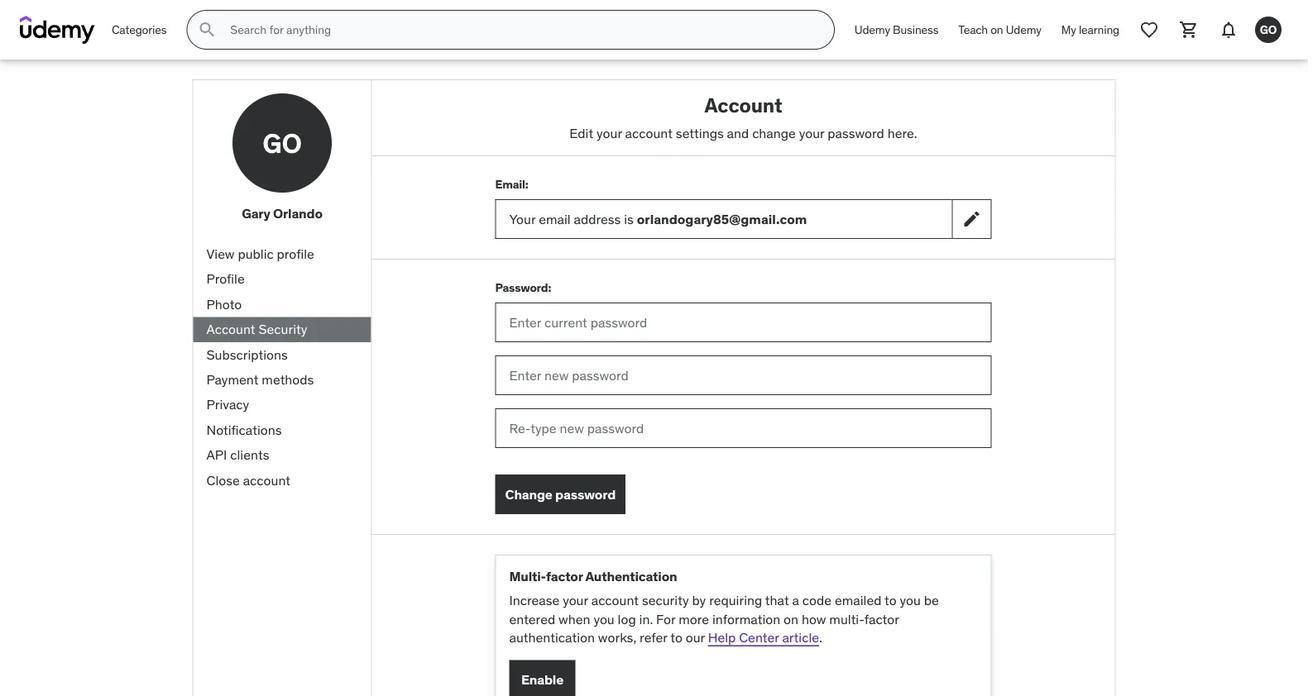 Task type: vqa. For each thing, say whether or not it's contained in the screenshot.
Come teach with us Become an instructor and change lives — including your own
no



Task type: locate. For each thing, give the bounding box(es) containing it.
udemy left my
[[1006, 22, 1042, 37]]

subscriptions
[[206, 346, 288, 363]]

increase your account security by requiring that a code emailed to you be entered when you log in. for more information on how multi-factor authentication works, refer to our
[[509, 592, 939, 646]]

requiring
[[709, 592, 762, 609]]

my
[[1062, 22, 1076, 37]]

your email address is orlandogary85@gmail.com
[[509, 211, 807, 228]]

your
[[597, 124, 622, 141], [799, 124, 825, 141], [563, 592, 588, 609]]

0 horizontal spatial on
[[784, 611, 799, 628]]

0 horizontal spatial your
[[563, 592, 588, 609]]

0 horizontal spatial account
[[206, 321, 255, 338]]

factor
[[546, 569, 583, 586], [865, 611, 899, 628]]

orlandogary85@gmail.com
[[637, 211, 807, 228]]

1 horizontal spatial on
[[991, 22, 1003, 37]]

you left "be"
[[900, 592, 921, 609]]

your
[[509, 211, 536, 228]]

information
[[713, 611, 781, 628]]

password right change
[[555, 486, 616, 503]]

to left the our
[[671, 630, 683, 646]]

1 horizontal spatial go
[[1260, 22, 1277, 37]]

0 horizontal spatial password
[[555, 486, 616, 503]]

categories
[[112, 22, 167, 37]]

you up works, on the bottom
[[594, 611, 615, 628]]

notifications link
[[193, 418, 371, 443]]

account inside the increase your account security by requiring that a code emailed to you be entered when you log in. for more information on how multi-factor authentication works, refer to our
[[591, 592, 639, 609]]

password left here. at the right top
[[828, 124, 885, 141]]

on down the a
[[784, 611, 799, 628]]

factor up increase
[[546, 569, 583, 586]]

account
[[625, 124, 673, 141], [243, 472, 291, 489], [591, 592, 639, 609]]

0 vertical spatial you
[[900, 592, 921, 609]]

0 horizontal spatial factor
[[546, 569, 583, 586]]

1 horizontal spatial udemy
[[1006, 22, 1042, 37]]

teach on udemy
[[959, 22, 1042, 37]]

to
[[885, 592, 897, 609], [671, 630, 683, 646]]

account security link
[[193, 317, 371, 342]]

account up log
[[591, 592, 639, 609]]

0 vertical spatial account
[[625, 124, 673, 141]]

Re-type new password password field
[[495, 409, 992, 449]]

your right edit
[[597, 124, 622, 141]]

go
[[1260, 22, 1277, 37], [263, 126, 302, 160]]

factor down emailed
[[865, 611, 899, 628]]

2 vertical spatial account
[[591, 592, 639, 609]]

1 vertical spatial account
[[206, 321, 255, 338]]

1 vertical spatial on
[[784, 611, 799, 628]]

on inside the teach on udemy link
[[991, 22, 1003, 37]]

you
[[900, 592, 921, 609], [594, 611, 615, 628]]

0 vertical spatial password
[[828, 124, 885, 141]]

1 horizontal spatial password
[[828, 124, 885, 141]]

view public profile link
[[193, 242, 371, 267]]

Search for anything text field
[[227, 16, 814, 44]]

for
[[656, 611, 676, 628]]

0 horizontal spatial to
[[671, 630, 683, 646]]

1 horizontal spatial factor
[[865, 611, 899, 628]]

be
[[924, 592, 939, 609]]

by
[[692, 592, 706, 609]]

account left settings
[[625, 124, 673, 141]]

email:
[[495, 177, 528, 192]]

gary orlando
[[242, 205, 323, 222]]

1 vertical spatial you
[[594, 611, 615, 628]]

entered
[[509, 611, 555, 628]]

0 vertical spatial factor
[[546, 569, 583, 586]]

api
[[206, 447, 227, 464]]

0 horizontal spatial you
[[594, 611, 615, 628]]

methods
[[262, 371, 314, 388]]

account down api clients 'link'
[[243, 472, 291, 489]]

1 vertical spatial account
[[243, 472, 291, 489]]

0 vertical spatial account
[[705, 93, 782, 118]]

1 vertical spatial factor
[[865, 611, 899, 628]]

profile
[[277, 246, 314, 263]]

your up the when
[[563, 592, 588, 609]]

shopping cart with 0 items image
[[1179, 20, 1199, 40]]

privacy link
[[193, 393, 371, 418]]

1 horizontal spatial account
[[705, 93, 782, 118]]

enable button
[[509, 661, 576, 697]]

1 horizontal spatial you
[[900, 592, 921, 609]]

on inside the increase your account security by requiring that a code emailed to you be entered when you log in. for more information on how multi-factor authentication works, refer to our
[[784, 611, 799, 628]]

1 vertical spatial password
[[555, 486, 616, 503]]

account inside account edit your account settings and change your password here.
[[705, 93, 782, 118]]

udemy left business
[[855, 22, 890, 37]]

go up the gary orlando
[[263, 126, 302, 160]]

udemy
[[855, 22, 890, 37], [1006, 22, 1042, 37]]

1 horizontal spatial to
[[885, 592, 897, 609]]

1 horizontal spatial your
[[597, 124, 622, 141]]

go right the notifications image
[[1260, 22, 1277, 37]]

on
[[991, 22, 1003, 37], [784, 611, 799, 628]]

refer
[[640, 630, 668, 646]]

account inside view public profile profile photo account security subscriptions payment methods privacy notifications api clients close account
[[206, 321, 255, 338]]

account down photo
[[206, 321, 255, 338]]

security
[[259, 321, 307, 338]]

account up "and"
[[705, 93, 782, 118]]

on right teach
[[991, 22, 1003, 37]]

submit search image
[[197, 20, 217, 40]]

to right emailed
[[885, 592, 897, 609]]

password
[[828, 124, 885, 141], [555, 486, 616, 503]]

subscriptions link
[[193, 342, 371, 368]]

notifications
[[206, 422, 282, 439]]

0 vertical spatial to
[[885, 592, 897, 609]]

works,
[[598, 630, 637, 646]]

and
[[727, 124, 749, 141]]

2 horizontal spatial your
[[799, 124, 825, 141]]

increase
[[509, 592, 560, 609]]

public
[[238, 246, 274, 263]]

udemy image
[[20, 16, 95, 44]]

emailed
[[835, 592, 882, 609]]

go link
[[1249, 10, 1289, 50]]

your right change
[[799, 124, 825, 141]]

multi-
[[830, 611, 865, 628]]

privacy
[[206, 396, 249, 413]]

account
[[705, 93, 782, 118], [206, 321, 255, 338]]

photo
[[206, 296, 242, 313]]

0 horizontal spatial udemy
[[855, 22, 890, 37]]

password inside the "change password" button
[[555, 486, 616, 503]]

1 vertical spatial go
[[263, 126, 302, 160]]

0 vertical spatial on
[[991, 22, 1003, 37]]



Task type: describe. For each thing, give the bounding box(es) containing it.
center
[[739, 630, 779, 646]]

a
[[792, 592, 799, 609]]

settings
[[676, 124, 724, 141]]

in.
[[639, 611, 653, 628]]

close
[[206, 472, 240, 489]]

udemy business
[[855, 22, 939, 37]]

email
[[539, 211, 571, 228]]

password:
[[495, 280, 551, 295]]

profile
[[206, 271, 245, 288]]

close account link
[[193, 468, 371, 493]]

categories button
[[102, 10, 177, 50]]

enable
[[521, 672, 564, 689]]

profile link
[[193, 267, 371, 292]]

payment
[[206, 371, 259, 388]]

our
[[686, 630, 705, 646]]

authentication
[[509, 630, 595, 646]]

account inside view public profile profile photo account security subscriptions payment methods privacy notifications api clients close account
[[243, 472, 291, 489]]

change
[[505, 486, 553, 503]]

udemy business link
[[845, 10, 949, 50]]

when
[[559, 611, 590, 628]]

api clients link
[[193, 443, 371, 468]]

how
[[802, 611, 826, 628]]

change password
[[505, 486, 616, 503]]

article
[[782, 630, 819, 646]]

is
[[624, 211, 634, 228]]

0 vertical spatial go
[[1260, 22, 1277, 37]]

multi-factor authentication
[[509, 569, 677, 586]]

authentication
[[585, 569, 677, 586]]

my learning
[[1062, 22, 1120, 37]]

your inside the increase your account security by requiring that a code emailed to you be entered when you log in. for more information on how multi-factor authentication works, refer to our
[[563, 592, 588, 609]]

wishlist image
[[1140, 20, 1159, 40]]

photo link
[[193, 292, 371, 317]]

.
[[819, 630, 822, 646]]

edit
[[570, 124, 594, 141]]

account edit your account settings and change your password here.
[[570, 93, 917, 141]]

more
[[679, 611, 709, 628]]

1 vertical spatial to
[[671, 630, 683, 646]]

clients
[[230, 447, 269, 464]]

Password: password field
[[495, 303, 992, 343]]

orlando
[[273, 205, 323, 222]]

view
[[206, 246, 235, 263]]

edit email image
[[962, 210, 982, 229]]

0 horizontal spatial go
[[263, 126, 302, 160]]

change password button
[[495, 475, 626, 515]]

teach
[[959, 22, 988, 37]]

change
[[752, 124, 796, 141]]

here.
[[888, 124, 917, 141]]

account inside account edit your account settings and change your password here.
[[625, 124, 673, 141]]

help
[[708, 630, 736, 646]]

multi-
[[509, 569, 546, 586]]

view public profile profile photo account security subscriptions payment methods privacy notifications api clients close account
[[206, 246, 314, 489]]

learning
[[1079, 22, 1120, 37]]

help center article link
[[708, 630, 819, 646]]

help center article .
[[708, 630, 822, 646]]

payment methods link
[[193, 368, 371, 393]]

notifications image
[[1219, 20, 1239, 40]]

address
[[574, 211, 621, 228]]

code
[[803, 592, 832, 609]]

factor inside the increase your account security by requiring that a code emailed to you be entered when you log in. for more information on how multi-factor authentication works, refer to our
[[865, 611, 899, 628]]

2 udemy from the left
[[1006, 22, 1042, 37]]

log
[[618, 611, 636, 628]]

1 udemy from the left
[[855, 22, 890, 37]]

teach on udemy link
[[949, 10, 1052, 50]]

my learning link
[[1052, 10, 1130, 50]]

security
[[642, 592, 689, 609]]

gary
[[242, 205, 270, 222]]

that
[[765, 592, 789, 609]]

Enter new password password field
[[495, 356, 992, 396]]

business
[[893, 22, 939, 37]]

password inside account edit your account settings and change your password here.
[[828, 124, 885, 141]]



